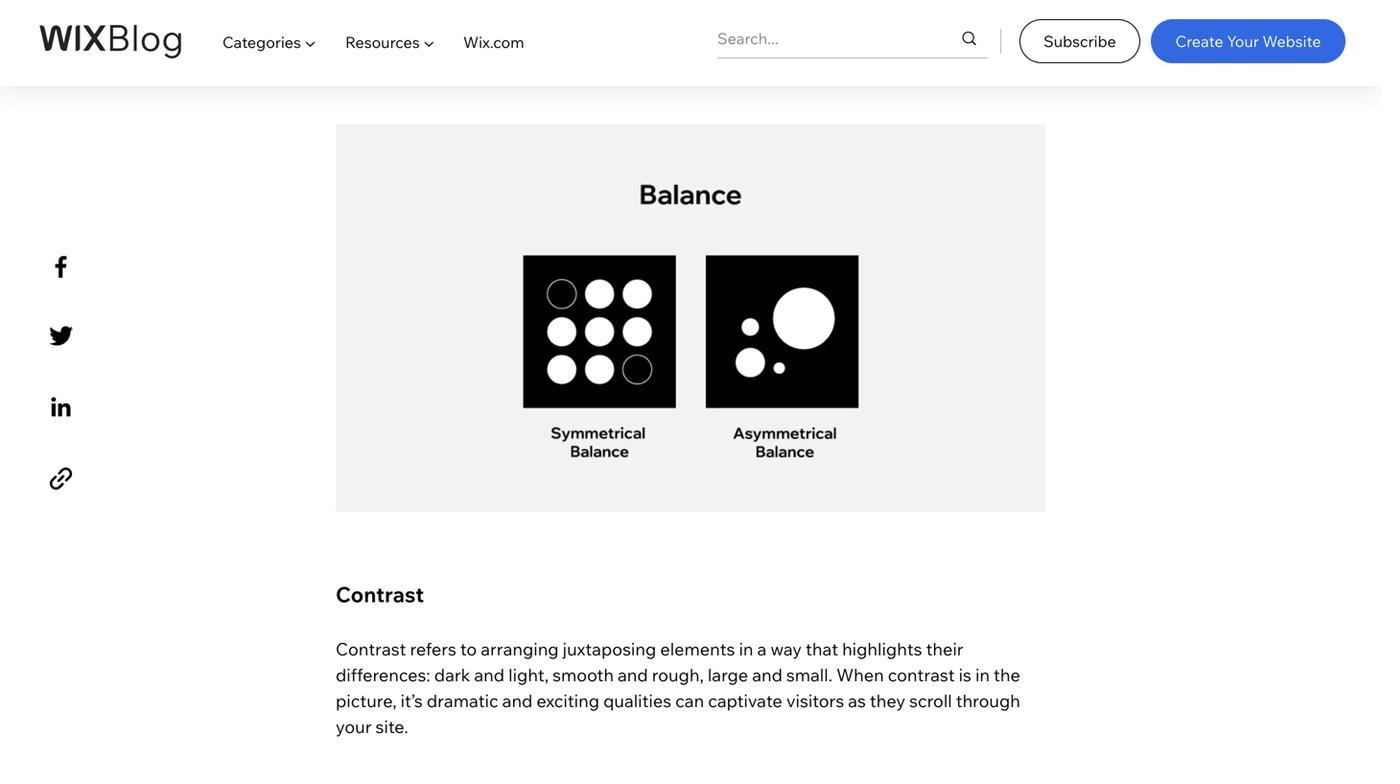Task type: vqa. For each thing, say whether or not it's contained in the screenshot.
the bottom in
yes



Task type: describe. For each thing, give the bounding box(es) containing it.
subscribe
[[1044, 31, 1117, 51]]

wix.com
[[463, 33, 524, 52]]

dramatic
[[427, 691, 499, 712]]

their
[[926, 639, 964, 660]]

contrast refers to arranging juxtaposing elements in a way that highlights their differences: dark and light, smooth and rough, large and small. when contrast is in the picture, it's dramatic and exciting qualities can captivate visitors as they scroll through your site.
[[336, 639, 1025, 738]]

contrast for contrast refers to arranging juxtaposing elements in a way that highlights their differences: dark and light, smooth and rough, large and small. when contrast is in the picture, it's dramatic and exciting qualities can captivate visitors as they scroll through your site.
[[336, 639, 406, 660]]

1 vertical spatial in
[[976, 665, 990, 686]]

site.
[[376, 717, 408, 738]]

dark
[[434, 665, 470, 686]]

juxtaposing
[[563, 639, 656, 660]]

exciting
[[537, 691, 600, 712]]

they
[[870, 691, 906, 712]]

contrast
[[888, 665, 955, 686]]

the
[[994, 665, 1021, 686]]

that
[[806, 639, 839, 660]]

and down a
[[752, 665, 783, 686]]

scroll
[[910, 691, 952, 712]]

wix.com link
[[449, 15, 539, 69]]

is
[[959, 665, 972, 686]]

website
[[1263, 31, 1321, 51]]

can
[[676, 691, 704, 712]]

light,
[[509, 665, 549, 686]]

your
[[336, 717, 372, 738]]

create your website link
[[1151, 19, 1346, 63]]

large
[[708, 665, 748, 686]]

your
[[1227, 31, 1259, 51]]

captivate
[[708, 691, 783, 712]]

▼ for categories ▼
[[305, 33, 316, 52]]

resources  ▼
[[345, 33, 435, 52]]

differences:
[[336, 665, 431, 686]]

small.
[[787, 665, 833, 686]]



Task type: locate. For each thing, give the bounding box(es) containing it.
and up "qualities"
[[618, 665, 648, 686]]

copy link of the article image
[[44, 463, 78, 496], [44, 463, 78, 496]]

0 horizontal spatial ▼
[[305, 33, 316, 52]]

1 ▼ from the left
[[305, 33, 316, 52]]

1 horizontal spatial in
[[976, 665, 990, 686]]

contrast up refers
[[336, 582, 424, 608]]

through
[[956, 691, 1021, 712]]

create
[[1176, 31, 1224, 51]]

▼ right resources
[[423, 33, 435, 52]]

way
[[771, 639, 802, 660]]

0 vertical spatial in
[[739, 639, 754, 660]]

when
[[837, 665, 884, 686]]

0 horizontal spatial in
[[739, 639, 754, 660]]

1 vertical spatial contrast
[[336, 639, 406, 660]]

in
[[739, 639, 754, 660], [976, 665, 990, 686]]

arranging
[[481, 639, 559, 660]]

1 contrast from the top
[[336, 582, 424, 608]]

in left a
[[739, 639, 754, 660]]

None search field
[[718, 19, 988, 58]]

share article on twitter image
[[44, 320, 78, 353], [44, 320, 78, 353]]

rough,
[[652, 665, 704, 686]]

elements
[[660, 639, 735, 660]]

refers
[[410, 639, 457, 660]]

contrast
[[336, 582, 424, 608], [336, 639, 406, 660]]

▼ right categories
[[305, 33, 316, 52]]

and down "light,"
[[502, 691, 533, 712]]

smooth
[[553, 665, 614, 686]]

and down to
[[474, 665, 505, 686]]

resources
[[345, 33, 420, 52]]

as
[[848, 691, 866, 712]]

and
[[474, 665, 505, 686], [618, 665, 648, 686], [752, 665, 783, 686], [502, 691, 533, 712]]

it's
[[401, 691, 423, 712]]

▼
[[305, 33, 316, 52], [423, 33, 435, 52]]

contrast inside contrast refers to arranging juxtaposing elements in a way that highlights their differences: dark and light, smooth and rough, large and small. when contrast is in the picture, it's dramatic and exciting qualities can captivate visitors as they scroll through your site.
[[336, 639, 406, 660]]

2 ▼ from the left
[[423, 33, 435, 52]]

share article on linkedin image
[[44, 391, 78, 424], [44, 391, 78, 424]]

highlights
[[842, 639, 922, 660]]

Search... search field
[[718, 19, 923, 58]]

0 vertical spatial contrast
[[336, 582, 424, 608]]

contrast up differences:
[[336, 639, 406, 660]]

categories
[[223, 33, 301, 52]]

in right 'is'
[[976, 665, 990, 686]]

qualities
[[603, 691, 672, 712]]

contrast for contrast
[[336, 582, 424, 608]]

subscribe link
[[1020, 19, 1141, 63]]

share article on facebook image
[[44, 251, 78, 284], [44, 251, 78, 284]]

2 contrast from the top
[[336, 639, 406, 660]]

▼ for resources  ▼
[[423, 33, 435, 52]]

principles of design applied to web design: balance image
[[336, 124, 1046, 513]]

create your website
[[1176, 31, 1321, 51]]

1 horizontal spatial ▼
[[423, 33, 435, 52]]

visitors
[[786, 691, 844, 712]]

a
[[757, 639, 767, 660]]

picture,
[[336, 691, 397, 712]]

categories ▼
[[223, 33, 316, 52]]

to
[[460, 639, 477, 660]]



